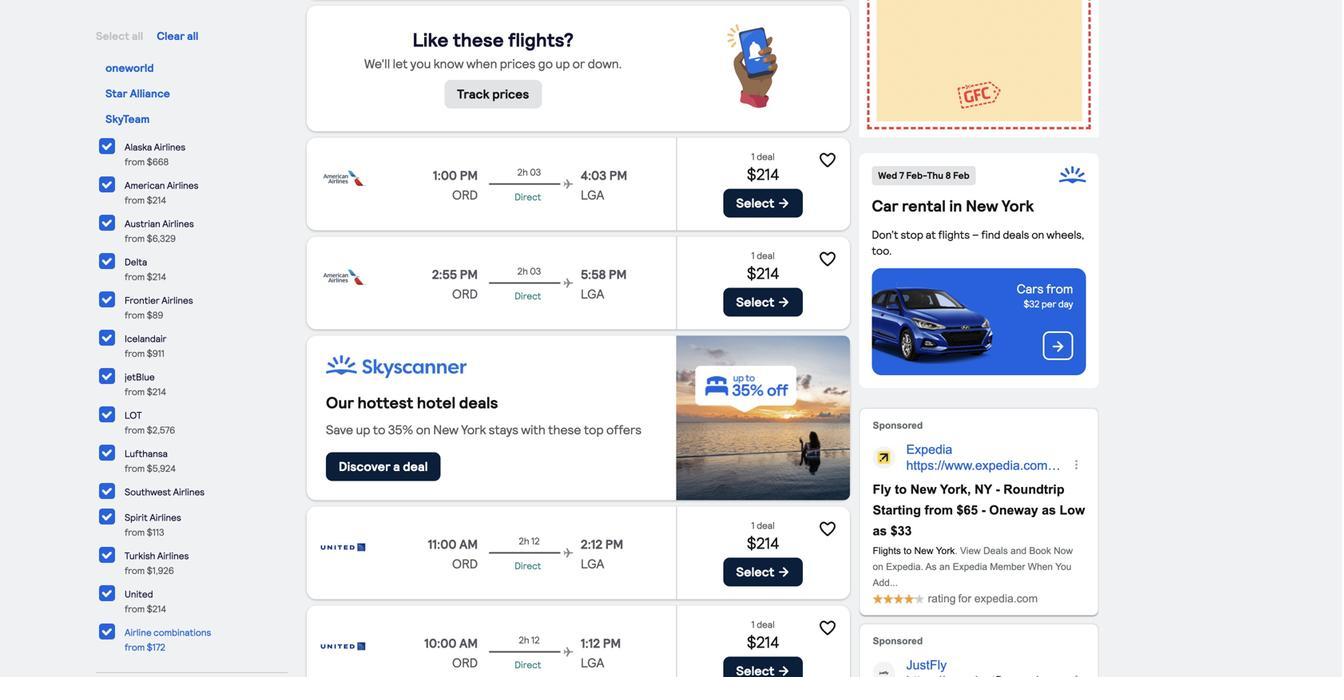 Task type: describe. For each thing, give the bounding box(es) containing it.
1 deal $214 for 4:03 pm lga
[[747, 151, 779, 184]]

2h 03 for 2:55 pm
[[518, 266, 541, 277]]

go
[[538, 56, 553, 71]]

all for select all
[[132, 29, 143, 43]]

oneworld
[[105, 61, 154, 75]]

from $668
[[125, 156, 169, 168]]

from $113
[[125, 527, 164, 538]]

alaska
[[125, 141, 152, 153]]

airline combinations
[[125, 627, 211, 639]]

stays
[[489, 423, 519, 438]]

1 horizontal spatial york
[[1002, 197, 1034, 216]]

select for 5:58 pm lga
[[736, 295, 775, 310]]

from for airline combinations
[[125, 642, 145, 654]]

2h for 1:00 pm
[[518, 167, 528, 178]]

select inside button
[[96, 29, 129, 43]]

airlines for alaska airlines
[[154, 141, 186, 153]]

jetblue
[[125, 371, 155, 383]]

airlines for austrian airlines
[[162, 218, 194, 230]]

from for frontier airlines
[[125, 309, 145, 321]]

frontier
[[125, 295, 160, 306]]

from for turkish airlines
[[125, 565, 145, 577]]

save flight from chicago to new york image for 1:12 pm
[[818, 619, 837, 638]]

1:12 pm lga
[[581, 636, 621, 671]]

in
[[950, 197, 962, 216]]

lufthansa
[[125, 448, 168, 460]]

at
[[926, 228, 936, 242]]

car rental in new york image
[[872, 278, 998, 371]]

rtl support__ywe2m image
[[777, 566, 790, 579]]

2:55 pm ord
[[432, 267, 478, 302]]

clear all button
[[157, 21, 198, 50]]

prices inside like these flights? we'll let you know when prices go up or down.
[[500, 56, 536, 71]]

american airlines
[[125, 180, 199, 191]]

$6,329
[[147, 233, 176, 244]]

spirit airlines
[[125, 512, 181, 524]]

rtl support__zwuwn image
[[1051, 340, 1065, 354]]

rtl support__ywe2m image for 4:03 pm lga
[[777, 197, 790, 210]]

Alaska Airlines checkbox
[[99, 138, 115, 154]]

2h for 11:00 am
[[519, 536, 530, 547]]

save
[[326, 423, 353, 438]]

5:58 pm lga
[[581, 267, 627, 302]]

direct for 10:00 am ord
[[515, 659, 541, 671]]

our
[[326, 394, 354, 413]]

Lufthansa checkbox
[[99, 445, 115, 461]]

airlines for spirit airlines
[[150, 512, 181, 524]]

find
[[982, 228, 1001, 242]]

8
[[946, 170, 951, 181]]

save flight from chicago to new york image for 5:58 pm
[[818, 250, 837, 269]]

from for jetblue
[[125, 386, 145, 398]]

United checkbox
[[99, 586, 115, 602]]

direct for 1:00 pm ord
[[515, 191, 541, 203]]

1 vertical spatial up
[[356, 423, 370, 438]]

turkish airlines
[[125, 550, 189, 562]]

1:12
[[581, 636, 600, 652]]

lot
[[125, 410, 142, 421]]

ord for 11:00
[[452, 557, 478, 572]]

from $172
[[125, 642, 165, 654]]

1 for 2:12 pm lga
[[752, 520, 755, 532]]

$1,926
[[147, 565, 174, 577]]

pm for 2:55 pm ord
[[460, 267, 478, 282]]

jetBlue checkbox
[[99, 368, 115, 384]]

deals inside don't stop at flights – find deals on wheels, too.
[[1003, 228, 1030, 242]]

3 rtl support__ywe2m image from the top
[[777, 665, 790, 678]]

from $6,329
[[125, 233, 176, 244]]

from $1,926
[[125, 565, 174, 577]]

ord for 1:00
[[452, 188, 478, 203]]

stop
[[901, 228, 924, 242]]

skyteam
[[105, 112, 150, 126]]

ord for 2:55
[[452, 287, 478, 302]]

Spirit Airlines checkbox
[[99, 509, 115, 525]]

austrian airlines
[[125, 218, 194, 230]]

down.
[[588, 56, 622, 71]]

Icelandair checkbox
[[99, 330, 115, 346]]

$89
[[147, 309, 163, 321]]

deal for 4:03 pm
[[757, 151, 775, 163]]

star
[[105, 87, 127, 100]]

Southwest Airlines checkbox
[[99, 483, 115, 499]]

from $214 for delta
[[125, 271, 166, 283]]

am for 11:00 am ord
[[459, 537, 478, 553]]

airline
[[125, 627, 152, 639]]

hottest
[[358, 394, 413, 413]]

cars from $32 per day
[[1017, 282, 1073, 310]]

1 vertical spatial prices
[[492, 87, 529, 102]]

cars
[[1017, 282, 1044, 297]]

from $214 for american airlines
[[125, 194, 166, 206]]

1:00
[[433, 168, 457, 183]]

03 for 4:03 pm
[[530, 167, 541, 178]]

10:00 am ord
[[425, 636, 478, 671]]

track prices
[[457, 87, 529, 102]]

1 for 5:58 pm lga
[[752, 250, 755, 262]]

discover a deal
[[339, 459, 428, 475]]

a
[[393, 459, 400, 475]]

too.
[[872, 244, 892, 258]]

with
[[521, 423, 546, 438]]

direct for 11:00 am ord
[[515, 560, 541, 572]]

0 horizontal spatial deals
[[459, 394, 498, 413]]

track
[[457, 87, 490, 102]]

American Airlines checkbox
[[99, 176, 115, 192]]

know
[[434, 56, 464, 71]]

pm for 2:12 pm lga
[[606, 537, 624, 553]]

american airlines image for 2:55
[[320, 266, 368, 290]]

7
[[900, 170, 904, 181]]

american airlines image for 1:00
[[320, 167, 368, 191]]

2h 12 for 10:00 am
[[519, 635, 540, 646]]

$113
[[147, 527, 164, 538]]

1 deal $214 for 1:12 pm lga
[[747, 619, 779, 652]]

$911
[[147, 348, 165, 359]]

select button for 4:03 pm lga
[[724, 189, 803, 218]]

select for 2:12 pm lga
[[736, 565, 775, 580]]

like
[[413, 28, 449, 51]]

let
[[393, 56, 408, 71]]

from for icelandair
[[125, 348, 145, 359]]

from for delta
[[125, 271, 145, 283]]

save up to 35% on new york stays with these top offers
[[326, 423, 642, 438]]

like these flights? we'll let you know when prices go up or down.
[[365, 28, 622, 71]]

$5,924
[[147, 463, 176, 475]]

03 for 5:58 pm
[[530, 266, 541, 277]]

car rental in new york
[[872, 197, 1034, 216]]

lga for 4:03 pm lga
[[581, 188, 604, 203]]

lga for 1:12 pm lga
[[581, 656, 604, 671]]

day
[[1059, 298, 1073, 310]]

ord for 10:00
[[452, 656, 478, 671]]

Austrian Airlines checkbox
[[99, 215, 115, 231]]

skyteam button
[[99, 108, 156, 130]]

select button for 2:12 pm lga
[[724, 558, 803, 587]]

-
[[923, 170, 928, 181]]

1:00 pm ord
[[433, 168, 478, 203]]

4:03 pm lga
[[581, 168, 628, 203]]

$32
[[1024, 298, 1040, 310]]



Task type: locate. For each thing, give the bounding box(es) containing it.
these left top
[[548, 423, 581, 438]]

pm right 2:55
[[460, 267, 478, 282]]

pm right 4:03
[[610, 168, 628, 183]]

1 1 from the top
[[752, 151, 755, 163]]

top
[[584, 423, 604, 438]]

airlines for frontier airlines
[[162, 295, 193, 306]]

feb right 8
[[953, 170, 970, 181]]

2h 03
[[518, 167, 541, 178], [518, 266, 541, 277]]

11:00
[[428, 537, 457, 553]]

rental
[[902, 197, 946, 216]]

4 from $214 from the top
[[125, 604, 166, 615]]

select
[[96, 29, 129, 43], [736, 196, 775, 211], [736, 295, 775, 310], [736, 565, 775, 580]]

airlines down $5,924
[[173, 486, 205, 498]]

1 2h 12 from the top
[[519, 536, 540, 547]]

from
[[125, 156, 145, 168], [125, 194, 145, 206], [125, 233, 145, 244], [125, 271, 145, 283], [1047, 282, 1073, 297], [125, 309, 145, 321], [125, 348, 145, 359], [125, 386, 145, 398], [125, 425, 145, 436], [125, 463, 145, 475], [125, 527, 145, 538], [125, 565, 145, 577], [125, 604, 145, 615], [125, 642, 145, 654]]

from down lufthansa
[[125, 463, 145, 475]]

0 horizontal spatial new
[[433, 423, 459, 438]]

pm for 1:00 pm ord
[[460, 168, 478, 183]]

select button for 5:58 pm lga
[[724, 288, 803, 317]]

deal for 2:12 pm
[[757, 520, 775, 532]]

0 vertical spatial 2h 12
[[519, 536, 540, 547]]

2 1 deal $214 from the top
[[747, 250, 779, 283]]

1 vertical spatial rtl support__ywe2m image
[[777, 296, 790, 309]]

or
[[573, 56, 585, 71]]

advertisement element
[[859, 0, 1099, 137]]

don't stop at flights – find deals on wheels, too.
[[872, 228, 1085, 258]]

0 horizontal spatial up
[[356, 423, 370, 438]]

4 direct from the top
[[515, 659, 541, 671]]

1 vertical spatial deals
[[459, 394, 498, 413]]

3 from $214 from the top
[[125, 386, 166, 398]]

pm inside 4:03 pm lga
[[610, 168, 628, 183]]

1 from $214 from the top
[[125, 194, 166, 206]]

oneworld button
[[99, 57, 160, 79]]

up left or
[[556, 56, 570, 71]]

2 select button from the top
[[724, 288, 803, 317]]

direct
[[515, 191, 541, 203], [515, 290, 541, 302], [515, 560, 541, 572], [515, 659, 541, 671]]

airlines up "$668"
[[154, 141, 186, 153]]

0 vertical spatial 12
[[532, 536, 540, 547]]

star alliance
[[105, 87, 170, 100]]

frontier airlines
[[125, 295, 193, 306]]

2 vertical spatial rtl support__ywe2m image
[[777, 665, 790, 678]]

0 vertical spatial united image
[[320, 536, 368, 560]]

0 vertical spatial am
[[459, 537, 478, 553]]

all right clear
[[187, 29, 198, 43]]

lga down 2:12
[[581, 557, 604, 572]]

from for alaska airlines
[[125, 156, 145, 168]]

am inside 11:00 am ord
[[459, 537, 478, 553]]

0 vertical spatial deals
[[1003, 228, 1030, 242]]

ord inside 11:00 am ord
[[452, 557, 478, 572]]

from for lot
[[125, 425, 145, 436]]

2 save flight from chicago to new york image from the top
[[818, 619, 837, 638]]

1 deal $214 for 2:12 pm lga
[[747, 520, 779, 553]]

from down lot
[[125, 425, 145, 436]]

prices right "track"
[[492, 87, 529, 102]]

deals right 'find'
[[1003, 228, 1030, 242]]

from down "american"
[[125, 194, 145, 206]]

3 select button from the top
[[724, 558, 803, 587]]

all up oneworld
[[132, 29, 143, 43]]

2:55
[[432, 267, 457, 282]]

2 lga from the top
[[581, 287, 604, 302]]

united image for 10:00
[[320, 635, 368, 659]]

from $214 down delta
[[125, 271, 166, 283]]

2:12
[[581, 537, 603, 553]]

2h 12
[[519, 536, 540, 547], [519, 635, 540, 646]]

spirit
[[125, 512, 148, 524]]

airlines for american airlines
[[167, 180, 199, 191]]

1 vertical spatial save flight from chicago to new york image
[[818, 520, 837, 539]]

2 direct from the top
[[515, 290, 541, 302]]

1 vertical spatial 03
[[530, 266, 541, 277]]

1 save flight from chicago to new york image from the top
[[818, 151, 837, 170]]

lga
[[581, 188, 604, 203], [581, 287, 604, 302], [581, 557, 604, 572], [581, 656, 604, 671]]

1 horizontal spatial on
[[1032, 228, 1045, 242]]

we'll
[[365, 56, 390, 71]]

select for 4:03 pm lga
[[736, 196, 775, 211]]

1 united image from the top
[[320, 536, 368, 560]]

12 left the 1:12
[[532, 635, 540, 646]]

lga down 4:03
[[581, 188, 604, 203]]

southwest airlines
[[125, 486, 205, 498]]

save flight from chicago to new york image for 2:12 pm
[[818, 520, 837, 539]]

select all
[[96, 29, 143, 43]]

1 vertical spatial 2h 03
[[518, 266, 541, 277]]

from inside cars from $32 per day
[[1047, 282, 1073, 297]]

0 horizontal spatial on
[[416, 423, 431, 438]]

0 horizontal spatial these
[[453, 28, 504, 51]]

2 feb from the left
[[953, 170, 970, 181]]

2h 12 left 2:12
[[519, 536, 540, 547]]

LOT checkbox
[[99, 407, 115, 423]]

0 vertical spatial up
[[556, 56, 570, 71]]

new down hotel
[[433, 423, 459, 438]]

rtl support__ywe2m image
[[777, 197, 790, 210], [777, 296, 790, 309], [777, 665, 790, 678]]

from down delta
[[125, 271, 145, 283]]

3 1 from the top
[[752, 520, 755, 532]]

new
[[966, 197, 998, 216], [433, 423, 459, 438]]

from $214 down jetblue
[[125, 386, 166, 398]]

from $911
[[125, 348, 165, 359]]

airlines up $6,329
[[162, 218, 194, 230]]

pm
[[460, 168, 478, 183], [610, 168, 628, 183], [460, 267, 478, 282], [609, 267, 627, 282], [606, 537, 624, 553], [603, 636, 621, 652]]

1 vertical spatial 12
[[532, 635, 540, 646]]

2 2h 12 from the top
[[519, 635, 540, 646]]

0 vertical spatial 03
[[530, 167, 541, 178]]

from down airline
[[125, 642, 145, 654]]

1 horizontal spatial up
[[556, 56, 570, 71]]

4:03
[[581, 168, 607, 183]]

1 vertical spatial american airlines image
[[320, 266, 368, 290]]

0 vertical spatial 2h 03
[[518, 167, 541, 178]]

from $214 for jetblue
[[125, 386, 166, 398]]

am right 11:00
[[459, 537, 478, 553]]

ord down 11:00
[[452, 557, 478, 572]]

12 left 2:12
[[532, 536, 540, 547]]

2 ord from the top
[[452, 287, 478, 302]]

2h 12 left the 1:12
[[519, 635, 540, 646]]

ord inside 10:00 am ord
[[452, 656, 478, 671]]

from $5,924
[[125, 463, 176, 475]]

pm right 1:00
[[460, 168, 478, 183]]

deals
[[1003, 228, 1030, 242], [459, 394, 498, 413]]

4 lga from the top
[[581, 656, 604, 671]]

2 am from the top
[[459, 636, 478, 652]]

0 horizontal spatial feb
[[907, 170, 923, 181]]

from down spirit
[[125, 527, 145, 538]]

0 vertical spatial american airlines image
[[320, 167, 368, 191]]

1 vertical spatial these
[[548, 423, 581, 438]]

pm for 4:03 pm lga
[[610, 168, 628, 183]]

1 12 from the top
[[532, 536, 540, 547]]

deal
[[757, 151, 775, 163], [757, 250, 775, 262], [403, 459, 428, 475], [757, 520, 775, 532], [757, 619, 775, 631]]

$172
[[147, 642, 165, 654]]

from down united
[[125, 604, 145, 615]]

2h 03 left 4:03
[[518, 167, 541, 178]]

deals up save up to 35% on new york stays with these top offers
[[459, 394, 498, 413]]

you
[[411, 56, 431, 71]]

$668
[[147, 156, 169, 168]]

pm inside 5:58 pm lga
[[609, 267, 627, 282]]

1 am from the top
[[459, 537, 478, 553]]

wheels,
[[1047, 228, 1085, 242]]

american airlines image
[[320, 167, 368, 191], [320, 266, 368, 290]]

Delta checkbox
[[99, 253, 115, 269]]

lga inside 2:12 pm lga
[[581, 557, 604, 572]]

2 1 from the top
[[752, 250, 755, 262]]

3 ord from the top
[[452, 557, 478, 572]]

turkish
[[125, 550, 155, 562]]

2 from $214 from the top
[[125, 271, 166, 283]]

1 american airlines image from the top
[[320, 167, 368, 191]]

from $214 for united
[[125, 604, 166, 615]]

am inside 10:00 am ord
[[459, 636, 478, 652]]

Turkish Airlines checkbox
[[99, 547, 115, 563]]

1 horizontal spatial these
[[548, 423, 581, 438]]

these inside like these flights? we'll let you know when prices go up or down.
[[453, 28, 504, 51]]

our hottest hotel deals
[[326, 394, 498, 413]]

pm right the 1:12
[[603, 636, 621, 652]]

these up when
[[453, 28, 504, 51]]

0 vertical spatial prices
[[500, 56, 536, 71]]

save flight from chicago to new york image
[[818, 151, 837, 170], [818, 520, 837, 539]]

alliance
[[130, 87, 170, 100]]

2h
[[518, 167, 528, 178], [518, 266, 528, 277], [519, 536, 530, 547], [519, 635, 530, 646]]

rtl support__ywe2m image for 5:58 pm lga
[[777, 296, 790, 309]]

1 direct from the top
[[515, 191, 541, 203]]

1 vertical spatial new
[[433, 423, 459, 438]]

12
[[532, 536, 540, 547], [532, 635, 540, 646]]

lga inside 1:12 pm lga
[[581, 656, 604, 671]]

ord inside 2:55 pm ord
[[452, 287, 478, 302]]

0 horizontal spatial all
[[132, 29, 143, 43]]

select all button
[[96, 21, 143, 50]]

all
[[132, 29, 143, 43], [187, 29, 198, 43]]

1 horizontal spatial all
[[187, 29, 198, 43]]

lga inside 5:58 pm lga
[[581, 287, 604, 302]]

2 03 from the top
[[530, 266, 541, 277]]

1 vertical spatial united image
[[320, 635, 368, 659]]

direct for 2:55 pm ord
[[515, 290, 541, 302]]

austrian
[[125, 218, 160, 230]]

up inside like these flights? we'll let you know when prices go up or down.
[[556, 56, 570, 71]]

direct left 1:12 pm lga
[[515, 659, 541, 671]]

am for 10:00 am ord
[[459, 636, 478, 652]]

direct right 2:55 pm ord
[[515, 290, 541, 302]]

from down jetblue
[[125, 386, 145, 398]]

united image for 11:00
[[320, 536, 368, 560]]

2h for 10:00 am
[[519, 635, 530, 646]]

united image
[[320, 536, 368, 560], [320, 635, 368, 659]]

–
[[972, 228, 979, 242]]

ord
[[452, 188, 478, 203], [452, 287, 478, 302], [452, 557, 478, 572], [452, 656, 478, 671]]

lga down 5:58
[[581, 287, 604, 302]]

from up day
[[1047, 282, 1073, 297]]

1 rtl support__ywe2m image from the top
[[777, 197, 790, 210]]

combinations
[[154, 627, 211, 639]]

hotel
[[417, 394, 456, 413]]

2 vertical spatial select button
[[724, 558, 803, 587]]

2h 03 for 1:00 pm
[[518, 167, 541, 178]]

0 vertical spatial these
[[453, 28, 504, 51]]

03 left 5:58
[[530, 266, 541, 277]]

all inside button
[[187, 29, 198, 43]]

airlines up $89
[[162, 295, 193, 306]]

from for spirit airlines
[[125, 527, 145, 538]]

2 all from the left
[[187, 29, 198, 43]]

2h right 2:55 pm ord
[[518, 266, 528, 277]]

0 vertical spatial save flight from chicago to new york image
[[818, 151, 837, 170]]

1 lga from the top
[[581, 188, 604, 203]]

ord inside the 1:00 pm ord
[[452, 188, 478, 203]]

2 save flight from chicago to new york image from the top
[[818, 520, 837, 539]]

0 vertical spatial york
[[1002, 197, 1034, 216]]

from down turkish at the left of the page
[[125, 565, 145, 577]]

from down icelandair in the left of the page
[[125, 348, 145, 359]]

03 left 4:03
[[530, 167, 541, 178]]

2 rtl support__ywe2m image from the top
[[777, 296, 790, 309]]

3 direct from the top
[[515, 560, 541, 572]]

from for united
[[125, 604, 145, 615]]

2h right the 1:00 pm ord
[[518, 167, 528, 178]]

these
[[453, 28, 504, 51], [548, 423, 581, 438]]

1 all from the left
[[132, 29, 143, 43]]

$2,576
[[147, 425, 175, 436]]

4 ord from the top
[[452, 656, 478, 671]]

1 vertical spatial select button
[[724, 288, 803, 317]]

am right 10:00
[[459, 636, 478, 652]]

1 vertical spatial 2h 12
[[519, 635, 540, 646]]

on left 'wheels,'
[[1032, 228, 1045, 242]]

clear
[[157, 29, 185, 43]]

2h for 2:55 pm
[[518, 266, 528, 277]]

on inside don't stop at flights – find deals on wheels, too.
[[1032, 228, 1045, 242]]

0 vertical spatial new
[[966, 197, 998, 216]]

offers
[[607, 423, 642, 438]]

35%
[[388, 423, 413, 438]]

0 vertical spatial select button
[[724, 189, 803, 218]]

per
[[1042, 298, 1057, 310]]

york left the stays
[[461, 423, 486, 438]]

2 united image from the top
[[320, 635, 368, 659]]

pm inside 2:55 pm ord
[[460, 267, 478, 282]]

pm inside 1:12 pm lga
[[603, 636, 621, 652]]

airlines up $113
[[150, 512, 181, 524]]

deal for 5:58 pm
[[757, 250, 775, 262]]

direct right the 1:00 pm ord
[[515, 191, 541, 203]]

from for american airlines
[[125, 194, 145, 206]]

southwest
[[125, 486, 171, 498]]

up
[[556, 56, 570, 71], [356, 423, 370, 438]]

3 lga from the top
[[581, 557, 604, 572]]

4 1 deal $214 from the top
[[747, 619, 779, 652]]

ord down 2:55
[[452, 287, 478, 302]]

1 ord from the top
[[452, 188, 478, 203]]

ord down 10:00
[[452, 656, 478, 671]]

from down frontier
[[125, 309, 145, 321]]

2h 03 left 5:58
[[518, 266, 541, 277]]

2h left the 1:12
[[519, 635, 530, 646]]

1 vertical spatial on
[[416, 423, 431, 438]]

united
[[125, 589, 153, 600]]

4 1 from the top
[[752, 619, 755, 631]]

thu
[[928, 170, 944, 181]]

pm inside the 1:00 pm ord
[[460, 168, 478, 183]]

12 for 1:12 pm
[[532, 635, 540, 646]]

1 feb from the left
[[907, 170, 923, 181]]

airlines for southwest airlines
[[173, 486, 205, 498]]

1 vertical spatial am
[[459, 636, 478, 652]]

Airline combinations checkbox
[[99, 624, 115, 640]]

up left 'to'
[[356, 423, 370, 438]]

from for austrian airlines
[[125, 233, 145, 244]]

1 save flight from chicago to new york image from the top
[[818, 250, 837, 269]]

from $89
[[125, 309, 163, 321]]

when
[[467, 56, 497, 71]]

from $2,576
[[125, 425, 175, 436]]

save flight from chicago to new york image
[[818, 250, 837, 269], [818, 619, 837, 638]]

11:00 am ord
[[428, 537, 478, 572]]

all inside button
[[132, 29, 143, 43]]

car
[[872, 197, 899, 216]]

1 1 deal $214 from the top
[[747, 151, 779, 184]]

2 12 from the top
[[532, 635, 540, 646]]

airlines
[[154, 141, 186, 153], [167, 180, 199, 191], [162, 218, 194, 230], [162, 295, 193, 306], [173, 486, 205, 498], [150, 512, 181, 524], [157, 550, 189, 562]]

2 american airlines image from the top
[[320, 266, 368, 290]]

0 horizontal spatial york
[[461, 423, 486, 438]]

2h 12 for 11:00 am
[[519, 536, 540, 547]]

american
[[125, 180, 165, 191]]

wed
[[878, 170, 898, 181]]

york up don't stop at flights – find deals on wheels, too.
[[1002, 197, 1034, 216]]

all for clear all
[[187, 29, 198, 43]]

from down austrian
[[125, 233, 145, 244]]

am
[[459, 537, 478, 553], [459, 636, 478, 652]]

airlines for turkish airlines
[[157, 550, 189, 562]]

1 deal $214 for 5:58 pm lga
[[747, 250, 779, 283]]

delta
[[125, 256, 147, 268]]

airlines down "$668"
[[167, 180, 199, 191]]

1 vertical spatial york
[[461, 423, 486, 438]]

star alliance button
[[99, 82, 177, 105]]

on right 35%
[[416, 423, 431, 438]]

lga for 2:12 pm lga
[[581, 557, 604, 572]]

1 for 4:03 pm lga
[[752, 151, 755, 163]]

0 vertical spatial rtl support__ywe2m image
[[777, 197, 790, 210]]

from $214 down "american"
[[125, 194, 166, 206]]

1 for 1:12 pm lga
[[752, 619, 755, 631]]

feb right 7
[[907, 170, 923, 181]]

icelandair
[[125, 333, 167, 345]]

lga inside 4:03 pm lga
[[581, 188, 604, 203]]

from $214
[[125, 194, 166, 206], [125, 271, 166, 283], [125, 386, 166, 398], [125, 604, 166, 615]]

lga down the 1:12
[[581, 656, 604, 671]]

2h left 2:12
[[519, 536, 530, 547]]

ord down 1:00
[[452, 188, 478, 203]]

12 for 2:12 pm
[[532, 536, 540, 547]]

from $214 down united
[[125, 604, 166, 615]]

alaska airlines
[[125, 141, 186, 153]]

from for lufthansa
[[125, 463, 145, 475]]

pm inside 2:12 pm lga
[[606, 537, 624, 553]]

1 select button from the top
[[724, 189, 803, 218]]

don't
[[872, 228, 899, 242]]

deal for 1:12 pm
[[757, 619, 775, 631]]

pm for 1:12 pm lga
[[603, 636, 621, 652]]

1 horizontal spatial new
[[966, 197, 998, 216]]

pm right 2:12
[[606, 537, 624, 553]]

1 03 from the top
[[530, 167, 541, 178]]

prices left go
[[500, 56, 536, 71]]

save flight from chicago to new york image for 4:03 pm
[[818, 151, 837, 170]]

lga for 5:58 pm lga
[[581, 287, 604, 302]]

0 vertical spatial on
[[1032, 228, 1045, 242]]

1 vertical spatial save flight from chicago to new york image
[[818, 619, 837, 638]]

3 1 deal $214 from the top
[[747, 520, 779, 553]]

direct left 2:12 pm lga
[[515, 560, 541, 572]]

Frontier Airlines checkbox
[[99, 292, 115, 307]]

1 horizontal spatial feb
[[953, 170, 970, 181]]

airlines up $1,926 on the bottom of page
[[157, 550, 189, 562]]

from down alaska
[[125, 156, 145, 168]]

pm for 5:58 pm lga
[[609, 267, 627, 282]]

1 2h 03 from the top
[[518, 167, 541, 178]]

1 horizontal spatial deals
[[1003, 228, 1030, 242]]

0 vertical spatial save flight from chicago to new york image
[[818, 250, 837, 269]]

pm right 5:58
[[609, 267, 627, 282]]

feb
[[907, 170, 923, 181], [953, 170, 970, 181]]

2 2h 03 from the top
[[518, 266, 541, 277]]

new right in at top
[[966, 197, 998, 216]]



Task type: vqa. For each thing, say whether or not it's contained in the screenshot.
Country, city or airport text field corresponding to Add nearby airports checkbox
no



